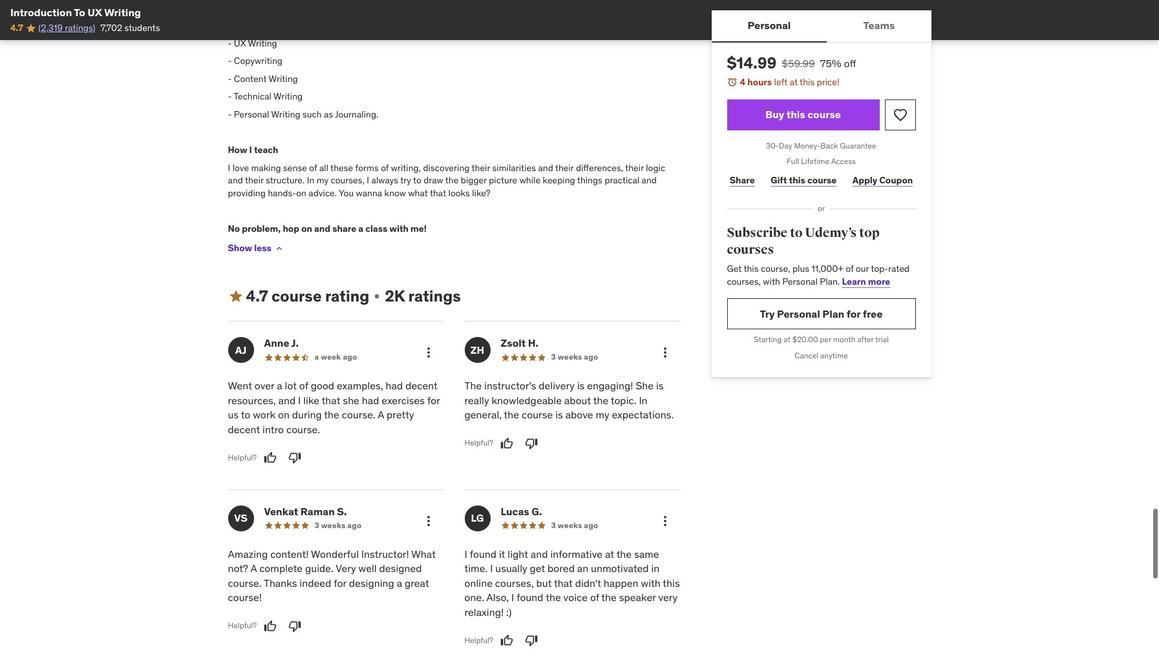 Task type: describe. For each thing, give the bounding box(es) containing it.
free
[[863, 308, 883, 321]]

apply coupon
[[853, 174, 913, 186]]

really
[[465, 394, 489, 407]]

usually
[[495, 563, 527, 576]]

trial
[[876, 335, 889, 345]]

us
[[228, 409, 239, 422]]

draw
[[424, 175, 443, 186]]

an
[[577, 563, 588, 576]]

instructor's
[[484, 380, 536, 393]]

- ux writing - copywriting - content writing - technical writing - personal writing such as journaling.
[[228, 37, 379, 120]]

mark review by lucas g. as unhelpful image
[[525, 635, 538, 648]]

course,
[[761, 263, 790, 275]]

the down 'knowledgeable'
[[504, 409, 519, 422]]

try personal plan for free link
[[727, 299, 916, 330]]

plan.
[[820, 276, 840, 288]]

additional actions for review by anne j. image
[[421, 346, 436, 361]]

examples,
[[337, 380, 383, 393]]

that inside went over a lot of good examples, had decent resources, and i like that she had exercises for us to work on during the course. a pretty decent intro course.
[[322, 394, 340, 407]]

mark review by zsolt h. as unhelpful image
[[525, 437, 538, 450]]

same
[[634, 548, 659, 561]]

the up unmotivated
[[617, 548, 632, 561]]

2 horizontal spatial course.
[[342, 409, 376, 422]]

logic
[[646, 162, 665, 174]]

11,000+
[[812, 263, 844, 275]]

looks
[[448, 187, 470, 199]]

4.7 course rating
[[246, 286, 369, 306]]

it
[[499, 548, 505, 561]]

day
[[779, 141, 792, 150]]

for inside thanks indeed for designing a great course!
[[334, 577, 346, 590]]

informative
[[550, 548, 603, 561]]

zh
[[470, 344, 484, 357]]

3 weeks ago for raman
[[315, 521, 362, 531]]

of left all
[[309, 162, 317, 174]]

delivery
[[539, 380, 575, 393]]

$20.00
[[792, 335, 818, 345]]

expectations.
[[612, 409, 674, 422]]

coupon
[[879, 174, 913, 186]]

went over a lot of good examples, had decent resources, and i like that she had exercises for us to work on during the course. a pretty decent intro course.
[[228, 380, 440, 436]]

try
[[760, 308, 775, 321]]

that inside i found it light and informative at the same time. i usually get bored an unmotivated in online courses, but that didn't happen with this one. also, i found the voice of the speaker very relaxing! :)
[[554, 577, 573, 590]]

complete
[[259, 563, 303, 576]]

one.
[[465, 592, 484, 605]]

structure.
[[266, 175, 305, 186]]

bored
[[548, 563, 575, 576]]

no problem, hop on and share a class with me!
[[228, 223, 427, 235]]

additional actions for review by venkat raman s. image
[[421, 514, 436, 530]]

raman
[[300, 506, 335, 519]]

wishlist image
[[893, 107, 908, 123]]

1 horizontal spatial found
[[517, 592, 544, 605]]

2k ratings
[[385, 286, 461, 306]]

4.7 for 4.7
[[10, 22, 23, 34]]

course inside the instructor's delivery is engaging! she is really knowledgeable about the topic. in general, the course is above my expectations.
[[522, 409, 553, 422]]

my inside the instructor's delivery is engaging! she is really knowledgeable about the topic. in general, the course is above my expectations.
[[596, 409, 609, 422]]

topic.
[[611, 394, 637, 407]]

weeks for g.
[[558, 521, 582, 531]]

1 - from the top
[[228, 37, 232, 49]]

ago for anne j.
[[343, 353, 357, 362]]

3 weeks ago for h.
[[551, 353, 598, 362]]

i down forms
[[367, 175, 369, 186]]

zsolt h.
[[501, 337, 539, 350]]

that inside "how i teach i love making sense of all these forms of writing, discovering their similarities and their differences, their logic and their structure. in my courses, i always try to draw the bigger picture while keeping things practical and providing hands-on advice. you wanna know what that looks like?"
[[430, 187, 446, 199]]

i inside went over a lot of good examples, had decent resources, and i like that she had exercises for us to work on during the course. a pretty decent intro course.
[[298, 394, 301, 407]]

2 horizontal spatial is
[[656, 380, 664, 393]]

and inside went over a lot of good examples, had decent resources, and i like that she had exercises for us to work on during the course. a pretty decent intro course.
[[278, 394, 296, 407]]

hours
[[748, 76, 772, 88]]

courses, inside "how i teach i love making sense of all these forms of writing, discovering their similarities and their differences, their logic and their structure. in my courses, i always try to draw the bigger picture while keeping things practical and providing hands-on advice. you wanna know what that looks like?"
[[331, 175, 365, 186]]

advice.
[[309, 187, 337, 199]]

practical
[[605, 175, 640, 186]]

helpful? for lg
[[465, 636, 493, 646]]

this for gift
[[789, 174, 806, 186]]

rating
[[325, 286, 369, 306]]

content!
[[270, 548, 309, 561]]

great
[[405, 577, 429, 590]]

their up the providing
[[245, 175, 264, 186]]

helpful? for aj
[[228, 453, 257, 463]]

udemy's
[[805, 225, 857, 241]]

helpful? for vs
[[228, 621, 257, 631]]

at inside starting at $20.00 per month after trial cancel anytime
[[784, 335, 791, 345]]

in inside "how i teach i love making sense of all these forms of writing, discovering their similarities and their differences, their logic and their structure. in my courses, i always try to draw the bigger picture while keeping things practical and providing hands-on advice. you wanna know what that looks like?"
[[307, 175, 314, 186]]

back
[[821, 141, 838, 150]]

3 weeks ago for g.
[[551, 521, 598, 531]]

a left 'class'
[[358, 223, 363, 235]]

resources,
[[228, 394, 276, 407]]

medium image
[[228, 289, 243, 305]]

and down logic
[[642, 175, 657, 186]]

1 vertical spatial on
[[301, 223, 312, 235]]

course down lifetime
[[808, 174, 837, 186]]

plan
[[823, 308, 845, 321]]

unmotivated
[[591, 563, 649, 576]]

0 vertical spatial had
[[386, 380, 403, 393]]

apply coupon button
[[850, 168, 916, 193]]

helpful? for zh
[[465, 439, 493, 448]]

forms
[[355, 162, 379, 174]]

no
[[228, 223, 240, 235]]

30-
[[766, 141, 779, 150]]

love
[[233, 162, 249, 174]]

course up j.
[[272, 286, 322, 306]]

personal inside get this course, plus 11,000+ of our top-rated courses, with personal plan.
[[782, 276, 818, 288]]

the inside "how i teach i love making sense of all these forms of writing, discovering their similarities and their differences, their logic and their structure. in my courses, i always try to draw the bigger picture while keeping things practical and providing hands-on advice. you wanna know what that looks like?"
[[445, 175, 459, 186]]

1 vertical spatial decent
[[228, 423, 260, 436]]

teams
[[863, 19, 895, 32]]

writing left such
[[271, 109, 300, 120]]

mark review by anne j. as helpful image
[[264, 452, 277, 465]]

get
[[530, 563, 545, 576]]

show less
[[228, 243, 271, 254]]

above
[[566, 409, 593, 422]]

3 - from the top
[[228, 73, 232, 85]]

anytime
[[820, 351, 848, 361]]

with inside get this course, plus 11,000+ of our top-rated courses, with personal plan.
[[763, 276, 780, 288]]

pretty
[[387, 409, 414, 422]]

weeks for raman
[[321, 521, 346, 531]]

mark review by anne j. as unhelpful image
[[288, 452, 301, 465]]

designing
[[349, 577, 394, 590]]

buy this course
[[766, 108, 841, 121]]

during
[[292, 409, 322, 422]]

buy
[[766, 108, 784, 121]]

weeks for h.
[[558, 353, 582, 362]]

venkat
[[264, 506, 298, 519]]

a inside amazing content! wonderful instructor! what not? a complete guide. very well designed course.
[[250, 563, 257, 576]]

of inside went over a lot of good examples, had decent resources, and i like that she had exercises for us to work on during the course. a pretty decent intro course.
[[299, 380, 308, 393]]

while
[[520, 175, 541, 186]]

to inside "how i teach i love making sense of all these forms of writing, discovering their similarities and their differences, their logic and their structure. in my courses, i always try to draw the bigger picture while keeping things practical and providing hands-on advice. you wanna know what that looks like?"
[[413, 175, 421, 186]]

their up practical
[[625, 162, 644, 174]]

the
[[465, 380, 482, 393]]

3 for g.
[[551, 521, 556, 531]]

providing
[[228, 187, 266, 199]]

additional actions for review by zsolt h. image
[[657, 346, 673, 361]]

and left share
[[314, 223, 330, 235]]

at inside i found it light and informative at the same time. i usually get bored an unmotivated in online courses, but that didn't happen with this one. also, i found the voice of the speaker very relaxing! :)
[[605, 548, 614, 561]]

amazing content! wonderful instructor! what not? a complete guide. very well designed course.
[[228, 548, 436, 590]]

0 horizontal spatial is
[[555, 409, 563, 422]]

she
[[343, 394, 359, 407]]

ux inside the - ux writing - copywriting - content writing - technical writing - personal writing such as journaling.
[[234, 37, 246, 49]]

hop
[[283, 223, 299, 235]]

1 vertical spatial course.
[[286, 423, 320, 436]]

personal inside button
[[748, 19, 791, 32]]

$14.99
[[727, 53, 777, 73]]

picture
[[489, 175, 517, 186]]

tab list containing personal
[[712, 10, 931, 43]]

content
[[234, 73, 267, 85]]

alarm image
[[727, 77, 737, 87]]

always
[[371, 175, 398, 186]]

time.
[[465, 563, 488, 576]]

learn more link
[[842, 276, 891, 288]]

ago for zsolt h.
[[584, 353, 598, 362]]

$59.99
[[782, 57, 815, 70]]

this for buy
[[787, 108, 805, 121]]

me!
[[411, 223, 427, 235]]



Task type: vqa. For each thing, say whether or not it's contained in the screenshot.
'45min'
no



Task type: locate. For each thing, give the bounding box(es) containing it.
good
[[311, 380, 334, 393]]

ago up informative
[[584, 521, 598, 531]]

very
[[336, 563, 356, 576]]

0 vertical spatial a
[[378, 409, 384, 422]]

access
[[831, 157, 856, 166]]

1 vertical spatial had
[[362, 394, 379, 407]]

per
[[820, 335, 831, 345]]

of
[[309, 162, 317, 174], [381, 162, 389, 174], [846, 263, 854, 275], [299, 380, 308, 393], [590, 592, 599, 605]]

the down the engaging!
[[593, 394, 609, 407]]

0 horizontal spatial courses,
[[331, 175, 365, 186]]

xsmall image inside show less button
[[274, 244, 284, 254]]

2 horizontal spatial for
[[847, 308, 861, 321]]

0 horizontal spatial that
[[322, 394, 340, 407]]

to right us
[[241, 409, 250, 422]]

1 vertical spatial my
[[596, 409, 609, 422]]

3 up informative
[[551, 521, 556, 531]]

this for get
[[744, 263, 759, 275]]

the right during
[[324, 409, 339, 422]]

this right buy
[[787, 108, 805, 121]]

1 horizontal spatial courses,
[[495, 577, 534, 590]]

lucas
[[501, 506, 529, 519]]

you
[[339, 187, 354, 199]]

helpful? left the "mark review by lucas g. as helpful" image on the bottom of page
[[465, 636, 493, 646]]

the down the but
[[546, 592, 561, 605]]

like
[[303, 394, 319, 407]]

things
[[577, 175, 603, 186]]

didn't
[[575, 577, 601, 590]]

0 vertical spatial decent
[[405, 380, 438, 393]]

2 vertical spatial courses,
[[495, 577, 534, 590]]

and down lot
[[278, 394, 296, 407]]

i up the time. at the left bottom of page
[[465, 548, 467, 561]]

decent down us
[[228, 423, 260, 436]]

3 for raman
[[315, 521, 319, 531]]

course. down 'she'
[[342, 409, 376, 422]]

rated
[[888, 263, 910, 275]]

apply
[[853, 174, 877, 186]]

at up unmotivated
[[605, 548, 614, 561]]

had
[[386, 380, 403, 393], [362, 394, 379, 407]]

2 vertical spatial with
[[641, 577, 661, 590]]

a inside went over a lot of good examples, had decent resources, and i like that she had exercises for us to work on during the course. a pretty decent intro course.
[[378, 409, 384, 422]]

0 horizontal spatial a
[[250, 563, 257, 576]]

week
[[321, 353, 341, 362]]

0 vertical spatial my
[[317, 175, 329, 186]]

and
[[538, 162, 553, 174], [228, 175, 243, 186], [642, 175, 657, 186], [314, 223, 330, 235], [278, 394, 296, 407], [531, 548, 548, 561]]

introduction to ux writing
[[10, 6, 141, 19]]

1 horizontal spatial had
[[386, 380, 403, 393]]

1 vertical spatial found
[[517, 592, 544, 605]]

this inside i found it light and informative at the same time. i usually get bored an unmotivated in online courses, but that didn't happen with this one. also, i found the voice of the speaker very relaxing! :)
[[663, 577, 680, 590]]

1 vertical spatial xsmall image
[[372, 292, 382, 302]]

mark review by venkat raman s. as helpful image
[[264, 620, 277, 633]]

more
[[868, 276, 891, 288]]

g.
[[532, 506, 542, 519]]

at right left
[[790, 76, 798, 88]]

exercises
[[382, 394, 425, 407]]

lot
[[285, 380, 297, 393]]

weeks up informative
[[558, 521, 582, 531]]

ago up the engaging!
[[584, 353, 598, 362]]

courses, down usually
[[495, 577, 534, 590]]

intro
[[263, 423, 284, 436]]

found down the but
[[517, 592, 544, 605]]

full
[[787, 157, 799, 166]]

s.
[[337, 506, 347, 519]]

this up very at the bottom of the page
[[663, 577, 680, 590]]

2 vertical spatial that
[[554, 577, 573, 590]]

had up exercises
[[386, 380, 403, 393]]

like?
[[472, 187, 491, 199]]

starting at $20.00 per month after trial cancel anytime
[[754, 335, 889, 361]]

courses, inside i found it light and informative at the same time. i usually get bored an unmotivated in online courses, but that didn't happen with this one. also, i found the voice of the speaker very relaxing! :)
[[495, 577, 534, 590]]

1 horizontal spatial ux
[[234, 37, 246, 49]]

about
[[564, 394, 591, 407]]

courses, down the get
[[727, 276, 761, 288]]

a inside thanks indeed for designing a great course!
[[397, 577, 402, 590]]

1 horizontal spatial a
[[378, 409, 384, 422]]

1 horizontal spatial xsmall image
[[372, 292, 382, 302]]

i left like
[[298, 394, 301, 407]]

0 horizontal spatial 4.7
[[10, 22, 23, 34]]

0 vertical spatial with
[[389, 223, 409, 235]]

4 hours left at this price!
[[740, 76, 840, 88]]

writing up such
[[273, 91, 303, 102]]

subscribe
[[727, 225, 788, 241]]

1 horizontal spatial that
[[430, 187, 446, 199]]

the down discovering
[[445, 175, 459, 186]]

instructor!
[[361, 548, 409, 561]]

3 up "delivery"
[[551, 353, 556, 362]]

gift
[[771, 174, 787, 186]]

1 horizontal spatial 4.7
[[246, 286, 268, 306]]

i right how
[[249, 144, 252, 156]]

personal button
[[712, 10, 827, 41]]

tab list
[[712, 10, 931, 43]]

a inside went over a lot of good examples, had decent resources, and i like that she had exercises for us to work on during the course. a pretty decent intro course.
[[277, 380, 282, 393]]

what
[[408, 187, 428, 199]]

0 vertical spatial course.
[[342, 409, 376, 422]]

weeks up "delivery"
[[558, 353, 582, 362]]

ux
[[88, 6, 102, 19], [234, 37, 246, 49]]

how i teach i love making sense of all these forms of writing, discovering their similarities and their differences, their logic and their structure. in my courses, i always try to draw the bigger picture while keeping things practical and providing hands-on advice. you wanna know what that looks like?
[[228, 144, 665, 199]]

subscribe to udemy's top courses
[[727, 225, 880, 258]]

to right try
[[413, 175, 421, 186]]

0 horizontal spatial to
[[241, 409, 250, 422]]

2 vertical spatial on
[[278, 409, 290, 422]]

mark review by venkat raman s. as unhelpful image
[[288, 620, 301, 633]]

month
[[833, 335, 856, 345]]

to inside subscribe to udemy's top courses
[[790, 225, 803, 241]]

i right the time. at the left bottom of page
[[490, 563, 493, 576]]

4.7 down introduction
[[10, 22, 23, 34]]

how
[[228, 144, 247, 156]]

personal
[[748, 19, 791, 32], [234, 109, 269, 120], [782, 276, 818, 288], [777, 308, 820, 321]]

1 horizontal spatial course.
[[286, 423, 320, 436]]

2k
[[385, 286, 405, 306]]

less
[[254, 243, 271, 254]]

7,702
[[101, 22, 122, 34]]

a left lot
[[277, 380, 282, 393]]

of inside i found it light and informative at the same time. i usually get bored an unmotivated in online courses, but that didn't happen with this one. also, i found the voice of the speaker very relaxing! :)
[[590, 592, 599, 605]]

mark review by zsolt h. as helpful image
[[500, 437, 513, 450]]

with
[[389, 223, 409, 235], [763, 276, 780, 288], [641, 577, 661, 590]]

1 horizontal spatial is
[[577, 380, 585, 393]]

0 horizontal spatial xsmall image
[[274, 244, 284, 254]]

course. up the 'course!'
[[228, 577, 262, 590]]

0 horizontal spatial course.
[[228, 577, 262, 590]]

0 horizontal spatial with
[[389, 223, 409, 235]]

0 horizontal spatial had
[[362, 394, 379, 407]]

0 horizontal spatial ux
[[88, 6, 102, 19]]

1 horizontal spatial my
[[596, 409, 609, 422]]

3 weeks ago up "delivery"
[[551, 353, 598, 362]]

2 horizontal spatial courses,
[[727, 276, 761, 288]]

3 for h.
[[551, 353, 556, 362]]

courses, inside get this course, plus 11,000+ of our top-rated courses, with personal plan.
[[727, 276, 761, 288]]

in up advice.
[[307, 175, 314, 186]]

their up keeping
[[555, 162, 574, 174]]

2 - from the top
[[228, 55, 232, 67]]

xsmall image right less on the left top of the page
[[274, 244, 284, 254]]

is right she
[[656, 380, 664, 393]]

students
[[124, 22, 160, 34]]

2 vertical spatial for
[[334, 577, 346, 590]]

my right the above
[[596, 409, 609, 422]]

1 vertical spatial for
[[427, 394, 440, 407]]

1 horizontal spatial with
[[641, 577, 661, 590]]

-
[[228, 37, 232, 49], [228, 55, 232, 67], [228, 73, 232, 85], [228, 91, 232, 102], [228, 109, 232, 120]]

this inside get this course, plus 11,000+ of our top-rated courses, with personal plan.
[[744, 263, 759, 275]]

1 vertical spatial with
[[763, 276, 780, 288]]

writing up 7,702 students
[[104, 6, 141, 19]]

1 vertical spatial in
[[639, 394, 648, 407]]

2 horizontal spatial to
[[790, 225, 803, 241]]

1 vertical spatial to
[[790, 225, 803, 241]]

that down bored
[[554, 577, 573, 590]]

in inside the instructor's delivery is engaging! she is really knowledgeable about the topic. in general, the course is above my expectations.
[[639, 394, 648, 407]]

learn more
[[842, 276, 891, 288]]

1 vertical spatial ux
[[234, 37, 246, 49]]

to
[[413, 175, 421, 186], [790, 225, 803, 241], [241, 409, 250, 422]]

writing up copywriting
[[248, 37, 277, 49]]

ago for lucas g.
[[584, 521, 598, 531]]

the inside went over a lot of good examples, had decent resources, and i like that she had exercises for us to work on during the course. a pretty decent intro course.
[[324, 409, 339, 422]]

and down love
[[228, 175, 243, 186]]

mark review by lucas g. as helpful image
[[500, 635, 513, 648]]

0 vertical spatial found
[[470, 548, 497, 561]]

on right hop
[[301, 223, 312, 235]]

a down designed
[[397, 577, 402, 590]]

zsolt
[[501, 337, 526, 350]]

for down the very
[[334, 577, 346, 590]]

i up the :)
[[511, 592, 514, 605]]

over
[[255, 380, 274, 393]]

a left pretty
[[378, 409, 384, 422]]

indeed
[[300, 577, 331, 590]]

course down 'knowledgeable'
[[522, 409, 553, 422]]

additional actions for review by lucas g. image
[[657, 514, 673, 530]]

0 vertical spatial for
[[847, 308, 861, 321]]

1 vertical spatial that
[[322, 394, 340, 407]]

1 vertical spatial courses,
[[727, 276, 761, 288]]

guide.
[[305, 563, 334, 576]]

course inside button
[[808, 108, 841, 121]]

2 vertical spatial course.
[[228, 577, 262, 590]]

a down amazing
[[250, 563, 257, 576]]

xsmall image
[[274, 244, 284, 254], [372, 292, 382, 302]]

0 vertical spatial xsmall image
[[274, 244, 284, 254]]

try personal plan for free
[[760, 308, 883, 321]]

that down draw
[[430, 187, 446, 199]]

ago for venkat raman s.
[[347, 521, 362, 531]]

1 vertical spatial at
[[784, 335, 791, 345]]

for left free
[[847, 308, 861, 321]]

wanna
[[356, 187, 382, 199]]

voice
[[564, 592, 588, 605]]

with down in
[[641, 577, 661, 590]]

0 vertical spatial ux
[[88, 6, 102, 19]]

a
[[358, 223, 363, 235], [315, 353, 319, 362], [277, 380, 282, 393], [397, 577, 402, 590]]

personal up $14.99
[[748, 19, 791, 32]]

1 horizontal spatial decent
[[405, 380, 438, 393]]

0 horizontal spatial found
[[470, 548, 497, 561]]

share
[[730, 174, 755, 186]]

course.
[[342, 409, 376, 422], [286, 423, 320, 436], [228, 577, 262, 590]]

such
[[303, 109, 322, 120]]

h.
[[528, 337, 539, 350]]

is up the about
[[577, 380, 585, 393]]

0 vertical spatial that
[[430, 187, 446, 199]]

on inside went over a lot of good examples, had decent resources, and i like that she had exercises for us to work on during the course. a pretty decent intro course.
[[278, 409, 290, 422]]

of inside get this course, plus 11,000+ of our top-rated courses, with personal plan.
[[846, 263, 854, 275]]

work
[[253, 409, 276, 422]]

0 vertical spatial in
[[307, 175, 314, 186]]

my up advice.
[[317, 175, 329, 186]]

personal down technical
[[234, 109, 269, 120]]

xsmall image left 2k
[[372, 292, 382, 302]]

helpful? left mark review by anne j. as helpful icon
[[228, 453, 257, 463]]

courses, up you
[[331, 175, 365, 186]]

to inside went over a lot of good examples, had decent resources, and i like that she had exercises for us to work on during the course. a pretty decent intro course.
[[241, 409, 250, 422]]

2 horizontal spatial with
[[763, 276, 780, 288]]

problem,
[[242, 223, 281, 235]]

this down $59.99
[[800, 76, 815, 88]]

course up 'back'
[[808, 108, 841, 121]]

with inside i found it light and informative at the same time. i usually get bored an unmotivated in online courses, but that didn't happen with this one. also, i found the voice of the speaker very relaxing! :)
[[641, 577, 661, 590]]

5 - from the top
[[228, 109, 232, 120]]

4.7 for 4.7 course rating
[[246, 286, 268, 306]]

of up the always
[[381, 162, 389, 174]]

my
[[317, 175, 329, 186], [596, 409, 609, 422]]

course. down during
[[286, 423, 320, 436]]

3 down the raman
[[315, 521, 319, 531]]

anne
[[264, 337, 289, 350]]

for right exercises
[[427, 394, 440, 407]]

writing,
[[391, 162, 421, 174]]

3 weeks ago down s.
[[315, 521, 362, 531]]

to
[[74, 6, 85, 19]]

and up keeping
[[538, 162, 553, 174]]

1 horizontal spatial in
[[639, 394, 648, 407]]

4 - from the top
[[228, 91, 232, 102]]

7,702 students
[[101, 22, 160, 34]]

2 vertical spatial at
[[605, 548, 614, 561]]

also,
[[487, 592, 509, 605]]

writing down copywriting
[[269, 73, 298, 85]]

1 vertical spatial 4.7
[[246, 286, 268, 306]]

making
[[251, 162, 281, 174]]

on inside "how i teach i love making sense of all these forms of writing, discovering their similarities and their differences, their logic and their structure. in my courses, i always try to draw the bigger picture while keeping things practical and providing hands-on advice. you wanna know what that looks like?"
[[296, 187, 306, 199]]

:)
[[506, 606, 512, 619]]

and inside i found it light and informative at the same time. i usually get bored an unmotivated in online courses, but that didn't happen with this one. also, i found the voice of the speaker very relaxing! :)
[[531, 548, 548, 561]]

0 vertical spatial on
[[296, 187, 306, 199]]

with left me!
[[389, 223, 409, 235]]

knowledgeable
[[492, 394, 562, 407]]

their up bigger at the left top of page
[[472, 162, 490, 174]]

of left our
[[846, 263, 854, 275]]

30-day money-back guarantee full lifetime access
[[766, 141, 877, 166]]

a left week
[[315, 353, 319, 362]]

for inside went over a lot of good examples, had decent resources, and i like that she had exercises for us to work on during the course. a pretty decent intro course.
[[427, 394, 440, 407]]

4.7 right medium image
[[246, 286, 268, 306]]

this right the get
[[744, 263, 759, 275]]

cancel
[[795, 351, 819, 361]]

with down course,
[[763, 276, 780, 288]]

top-
[[871, 263, 888, 275]]

all
[[319, 162, 328, 174]]

0 horizontal spatial decent
[[228, 423, 260, 436]]

0 horizontal spatial for
[[334, 577, 346, 590]]

to left udemy's
[[790, 225, 803, 241]]

3 weeks ago up informative
[[551, 521, 598, 531]]

that down 'good'
[[322, 394, 340, 407]]

0 horizontal spatial my
[[317, 175, 329, 186]]

ux right to
[[88, 6, 102, 19]]

personal inside the - ux writing - copywriting - content writing - technical writing - personal writing such as journaling.
[[234, 109, 269, 120]]

had down examples,
[[362, 394, 379, 407]]

the down happen
[[602, 592, 617, 605]]

on up intro
[[278, 409, 290, 422]]

anne j.
[[264, 337, 299, 350]]

1 horizontal spatial to
[[413, 175, 421, 186]]

class
[[365, 223, 387, 235]]

2 vertical spatial to
[[241, 409, 250, 422]]

0 horizontal spatial in
[[307, 175, 314, 186]]

light
[[508, 548, 528, 561]]

found up the time. at the left bottom of page
[[470, 548, 497, 561]]

my inside "how i teach i love making sense of all these forms of writing, discovering their similarities and their differences, their logic and their structure. in my courses, i always try to draw the bigger picture while keeping things practical and providing hands-on advice. you wanna know what that looks like?"
[[317, 175, 329, 186]]

personal up $20.00 at the bottom of the page
[[777, 308, 820, 321]]

1 horizontal spatial for
[[427, 394, 440, 407]]

i left love
[[228, 162, 230, 174]]

i
[[249, 144, 252, 156], [228, 162, 230, 174], [367, 175, 369, 186], [298, 394, 301, 407], [465, 548, 467, 561], [490, 563, 493, 576], [511, 592, 514, 605]]

course. inside amazing content! wonderful instructor! what not? a complete guide. very well designed course.
[[228, 577, 262, 590]]

ago right week
[[343, 353, 357, 362]]

helpful? left 'mark review by zsolt h. as helpful' image
[[465, 439, 493, 448]]

0 vertical spatial 4.7
[[10, 22, 23, 34]]

1 vertical spatial a
[[250, 563, 257, 576]]

2 horizontal spatial that
[[554, 577, 573, 590]]

0 vertical spatial courses,
[[331, 175, 365, 186]]

ago up wonderful
[[347, 521, 362, 531]]

0 vertical spatial to
[[413, 175, 421, 186]]

this inside button
[[787, 108, 805, 121]]

0 vertical spatial at
[[790, 76, 798, 88]]



